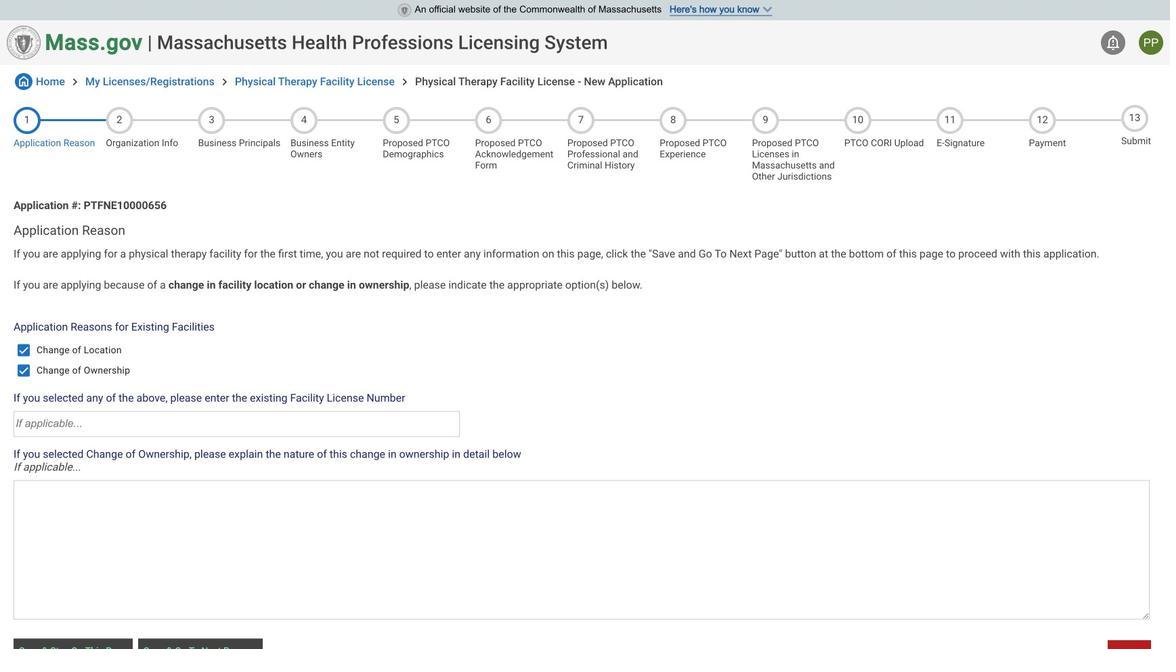 Task type: describe. For each thing, give the bounding box(es) containing it.
2 no color image from the left
[[398, 75, 412, 89]]

2 horizontal spatial no color image
[[1106, 35, 1122, 51]]

If applicable... text field
[[14, 412, 460, 437]]

1 vertical spatial heading
[[14, 223, 1157, 238]]



Task type: vqa. For each thing, say whether or not it's contained in the screenshot.
fourth row from the bottom of the page
no



Task type: locate. For each thing, give the bounding box(es) containing it.
1 horizontal spatial no color image
[[68, 75, 82, 89]]

heading
[[157, 32, 608, 54], [14, 223, 1157, 238]]

0 horizontal spatial no color image
[[15, 73, 33, 90]]

no color image
[[1106, 35, 1122, 51], [15, 73, 33, 90], [68, 75, 82, 89]]

no color image
[[218, 75, 232, 89], [398, 75, 412, 89]]

0 horizontal spatial no color image
[[218, 75, 232, 89]]

None text field
[[14, 481, 1151, 620]]

1 horizontal spatial no color image
[[398, 75, 412, 89]]

0 vertical spatial heading
[[157, 32, 608, 54]]

massachusetts state seal image
[[398, 3, 412, 17]]

massachusetts state seal image
[[7, 26, 41, 60]]

1 no color image from the left
[[218, 75, 232, 89]]



